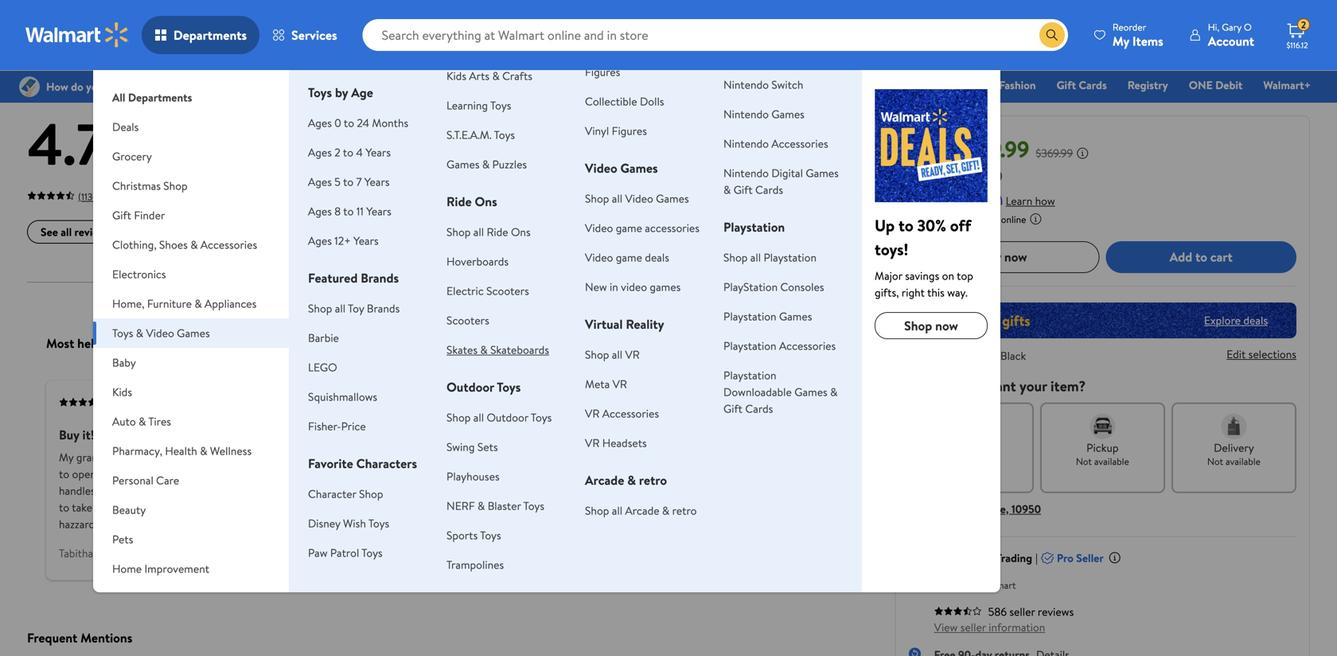 Task type: describe. For each thing, give the bounding box(es) containing it.
o
[[1244, 20, 1252, 34]]

1 horizontal spatial toy
[[885, 77, 902, 93]]

search icon image
[[1046, 29, 1059, 41]]

1 horizontal spatial in
[[284, 500, 293, 515]]

1 vertical spatial handles
[[59, 483, 95, 499]]

shop down vs
[[447, 410, 471, 425]]

1 horizontal spatial ons
[[511, 224, 531, 240]]

helpful for negative
[[543, 335, 582, 352]]

it left "runs"
[[218, 517, 225, 532]]

improvement
[[145, 561, 209, 576]]

stars for 5 stars
[[465, 115, 488, 131]]

shop up meta
[[585, 347, 609, 362]]

to left take
[[59, 500, 69, 515]]

toys & video games image
[[875, 89, 988, 202]]

action
[[640, 47, 672, 63]]

learn how button
[[1006, 192, 1056, 209]]

1 horizontal spatial reviews
[[113, 59, 175, 86]]

all right see
[[61, 224, 72, 240]]

edit selections button
[[1227, 346, 1297, 362]]

toys right sports
[[480, 527, 501, 543]]

0 horizontal spatial ons
[[475, 193, 497, 210]]

toys inside dropdown button
[[112, 325, 133, 341]]

& left problem
[[662, 503, 670, 518]]

nintendo switch
[[724, 77, 804, 92]]

Search search field
[[363, 19, 1068, 51]]

all departments
[[112, 90, 192, 105]]

hard
[[116, 483, 137, 499]]

shop up 'playstation'
[[724, 250, 748, 265]]

$18/mo with
[[909, 193, 968, 208]]

4.7
[[27, 104, 106, 184]]

shop all video games
[[585, 191, 689, 206]]

1 horizontal spatial 4
[[456, 133, 463, 149]]

and up 'be'
[[606, 483, 623, 499]]

clothing, shoes & accessories
[[112, 237, 257, 252]]

off inside up to 30% off toys! major savings on top gifts, right this way.
[[950, 214, 972, 236]]

fisher-price link
[[308, 418, 366, 434]]

1 vertical spatial figures
[[612, 123, 647, 139]]

accessories for vr accessories
[[603, 406, 659, 421]]

see
[[41, 224, 58, 240]]

one debit
[[1189, 77, 1243, 93]]

featured
[[308, 269, 358, 287]]

& inside auto & tires dropdown button
[[139, 414, 146, 429]]

legal information image
[[1030, 212, 1043, 225]]

ratings
[[197, 59, 255, 86]]

toys up fun
[[531, 410, 552, 425]]

to up ages 5 to 7 years
[[343, 145, 354, 160]]

vr headsets
[[585, 435, 647, 451]]

paw
[[308, 545, 328, 561]]

to down researching
[[827, 500, 837, 515]]

& right nerf
[[478, 498, 485, 514]]

favorite characters
[[308, 455, 417, 472]]

ages 5 to 7 years link
[[308, 174, 390, 189]]

video up video game accessories
[[625, 191, 654, 206]]

arrives dec 21 button
[[909, 402, 1034, 493]]

style!
[[98, 517, 124, 532]]

accessories for playstation accessories
[[779, 338, 836, 354]]

0 horizontal spatial get
[[235, 466, 251, 482]]

2 purchase from the left
[[614, 396, 652, 409]]

deals
[[645, 250, 670, 265]]

when
[[933, 212, 955, 226]]

intent image for delivery image
[[1222, 413, 1247, 439]]

that inside buy it!!!! my grandson loves it!!!! the only thing wrong with it is the handles to open the door. my grandson can't get in and out of it. they handles are hard to see and they are insane awkward place. we had to take one of the windows off so he could get in it duke's of hazzard style! lol other than that it runs great and look!!!!!
[[196, 517, 216, 532]]

electronics for the electronics dropdown button
[[112, 266, 166, 282]]

star
[[463, 186, 481, 201]]

playstation for playstation downloadable games & gift cards
[[724, 367, 777, 383]]

and right see
[[172, 483, 189, 499]]

0 horizontal spatial toy
[[348, 301, 364, 316]]

shop all toy brands
[[308, 301, 400, 316]]

0 horizontal spatial arcade
[[585, 471, 625, 489]]

baby button
[[93, 348, 289, 377]]

2 horizontal spatial 5
[[456, 115, 463, 131]]

progress bar for 39
[[507, 157, 846, 160]]

shop left home link
[[904, 77, 929, 93]]

mentions
[[81, 629, 132, 647]]

reviews for 586 seller reviews
[[1038, 604, 1074, 619]]

seller for 586
[[1010, 604, 1036, 619]]

information
[[989, 619, 1046, 635]]

the down every
[[809, 466, 825, 482]]

nintendo digital games & gift cards
[[724, 165, 839, 197]]

toys up puzzles
[[494, 127, 515, 143]]

walmart
[[982, 578, 1016, 592]]

vr left not
[[585, 435, 600, 451]]

0 vertical spatial grandson
[[76, 450, 121, 465]]

toy shop
[[885, 77, 929, 93]]

buy for buy now
[[981, 248, 1002, 266]]

nintendo games link
[[724, 106, 805, 122]]

shop down ride ons
[[447, 224, 471, 240]]

1 vertical spatial ride
[[487, 224, 509, 240]]

1 product group from the left
[[30, 0, 220, 32]]

i
[[741, 483, 744, 499]]

available for pickup
[[1095, 454, 1130, 468]]

0 horizontal spatial ride
[[447, 193, 472, 210]]

1 horizontal spatial price
[[909, 212, 930, 226]]

all for video games
[[612, 191, 623, 206]]

toys & video games button
[[93, 318, 289, 348]]

47
[[853, 186, 865, 201]]

the right open on the bottom left of page
[[99, 466, 115, 482]]

with inside fun truck but not well built my 2 year old absolutely loved this chevy truck! he drove every chance he had for a whole month! then the drive motor on the wheels went out and he was so disappointed.  i started researching and that seems to be a common problem with it so we decided to return.
[[723, 500, 744, 515]]

my inside reorder my items
[[1113, 32, 1130, 50]]

gift right "fashion" link
[[1057, 77, 1077, 93]]

lol
[[126, 517, 141, 532]]

1 horizontal spatial grandson
[[162, 466, 207, 482]]

arrives
[[942, 454, 971, 468]]

of left it.
[[304, 466, 314, 482]]

& inside pharmacy, health & wellness dropdown button
[[200, 443, 207, 459]]

all
[[112, 90, 125, 105]]

playstation accessories link
[[724, 338, 836, 354]]

vr accessories
[[585, 406, 659, 421]]

intent image for pickup image
[[1090, 413, 1116, 439]]

toys left age
[[308, 84, 332, 101]]

video inside toys & video games dropdown button
[[146, 325, 174, 341]]

1 shipping from the left
[[275, 9, 310, 23]]

how
[[1036, 193, 1056, 208]]

auto & tires button
[[93, 407, 289, 436]]

1 vertical spatial scooters
[[447, 313, 489, 328]]

shop down video games
[[585, 191, 609, 206]]

my up open on the bottom left of page
[[59, 450, 74, 465]]

1 star
[[456, 186, 481, 201]]

kids for kids arts & crafts
[[447, 68, 467, 84]]

0 vertical spatial it!!!!
[[82, 426, 106, 444]]

vinyl figures link
[[585, 123, 647, 139]]

grocery button
[[93, 142, 289, 171]]

years for ages 5 to 7 years
[[365, 174, 390, 189]]

personal care button
[[93, 466, 289, 495]]

2 horizontal spatial in
[[610, 279, 619, 295]]

want
[[986, 376, 1016, 396]]

he inside buy it!!!! my grandson loves it!!!! the only thing wrong with it is the handles to open the door. my grandson can't get in and out of it. they handles are hard to see and they are insane awkward place. we had to take one of the windows off so he could get in it duke's of hazzard style! lol other than that it runs great and look!!!!!
[[222, 500, 234, 515]]

motor
[[761, 466, 791, 482]]

off inside buy it!!!! my grandson loves it!!!! the only thing wrong with it is the handles to open the door. my grandson can't get in and out of it. they handles are hard to see and they are insane awkward place. we had to take one of the windows off so he could get in it duke's of hazzard style! lol other than that it runs great and look!!!!!
[[191, 500, 206, 515]]

way.
[[948, 285, 968, 300]]

wish
[[343, 516, 366, 531]]

vr up but
[[585, 406, 600, 421]]

to right 0
[[344, 115, 354, 131]]

shop left 'be'
[[585, 503, 609, 518]]

health
[[165, 443, 197, 459]]

to left see
[[140, 483, 150, 499]]

collectible for collectible action figures
[[585, 47, 637, 63]]

1 3+ from the left
[[246, 9, 257, 23]]

dec
[[974, 454, 991, 468]]

collectible for collectible dolls
[[585, 94, 637, 109]]

the up lol
[[129, 500, 145, 515]]

on inside fun truck but not well built my 2 year old absolutely loved this chevy truck! he drove every chance he had for a whole month! then the drive motor on the wheels went out and he was so disappointed.  i started researching and that seems to be a common problem with it so we decided to return.
[[794, 466, 806, 482]]

playstation accessories
[[724, 338, 836, 354]]

learn more about strikethrough prices image
[[1077, 147, 1089, 159]]

toys right wish
[[369, 516, 390, 531]]

nintendo for nintendo accessories
[[724, 136, 769, 151]]

vr right meta
[[613, 376, 627, 392]]

toys down deals link
[[490, 98, 512, 113]]

wheels
[[525, 483, 558, 499]]

sports
[[447, 527, 478, 543]]

to left open on the bottom left of page
[[59, 466, 69, 482]]

beauty button
[[93, 495, 289, 525]]

all for virtual reality
[[612, 347, 623, 362]]

and right great
[[280, 517, 297, 532]]

fun truck but not well built my 2 year old absolutely loved this chevy truck! he drove every chance he had for a whole month! then the drive motor on the wheels went out and he was so disappointed.  i started researching and that seems to be a common problem with it so we decided to return.
[[525, 426, 839, 532]]

& inside toys & video games dropdown button
[[136, 325, 143, 341]]

1 vertical spatial brands
[[367, 301, 400, 316]]

1 horizontal spatial 5
[[335, 174, 341, 189]]

2 up $116.12
[[1302, 18, 1307, 32]]

games & puzzles
[[447, 156, 527, 172]]

month!
[[652, 466, 687, 482]]

& right skates
[[480, 342, 488, 357]]

to left 'be'
[[600, 500, 610, 515]]

& left was
[[628, 471, 636, 489]]

playstation for playstation games
[[724, 309, 777, 324]]

1 horizontal spatial handles
[[337, 450, 374, 465]]

it.
[[317, 466, 326, 482]]

all for featured brands
[[335, 301, 346, 316]]

deals for deals link
[[472, 77, 499, 93]]

pharmacy, health & wellness button
[[93, 436, 289, 466]]

playstation consoles
[[724, 279, 825, 295]]

shop inside dropdown button
[[163, 178, 188, 193]]

ages for ages 0 to 24 months
[[308, 115, 332, 131]]

whole
[[621, 466, 650, 482]]

most for most helpful negative review
[[512, 335, 540, 352]]

|
[[1036, 550, 1038, 566]]

21 inside button
[[993, 454, 1001, 468]]

cards for playstation downloadable games & gift cards
[[746, 401, 773, 416]]

review for most helpful positive review
[[166, 335, 202, 352]]

affirm image
[[971, 192, 1003, 205]]

toys up return.
[[524, 498, 545, 514]]

gift inside nintendo digital games & gift cards
[[734, 182, 753, 197]]

one
[[1189, 77, 1213, 93]]

electronics link
[[803, 76, 872, 94]]

games inside dropdown button
[[177, 325, 210, 341]]

and up return.
[[525, 500, 542, 515]]

0 vertical spatial cards
[[1079, 77, 1107, 93]]

all for outdoor toys
[[474, 410, 484, 425]]

shop up the barbie
[[308, 301, 332, 316]]

1 horizontal spatial so
[[661, 483, 671, 499]]

2 verified purchase from the left
[[579, 396, 652, 409]]

& inside nintendo digital games & gift cards
[[724, 182, 731, 197]]

games
[[650, 279, 681, 295]]

0 horizontal spatial 4
[[356, 145, 363, 160]]

the right is
[[319, 450, 335, 465]]

write a review
[[144, 224, 213, 240]]

auto & tires
[[112, 414, 171, 429]]

price when purchased online
[[909, 212, 1027, 226]]

1 horizontal spatial arcade
[[625, 503, 660, 518]]

all down arcade & retro
[[612, 503, 623, 518]]

one debit link
[[1182, 76, 1250, 94]]

of right one at bottom
[[116, 500, 126, 515]]

deals button
[[93, 112, 289, 142]]

2 down 3
[[456, 168, 462, 184]]

0 vertical spatial scooters
[[487, 283, 529, 299]]

2 horizontal spatial so
[[756, 500, 767, 515]]

& inside playstation downloadable games & gift cards
[[831, 384, 838, 400]]

sports toys
[[447, 527, 501, 543]]

0 horizontal spatial 5
[[164, 104, 195, 184]]

0 vertical spatial brands
[[361, 269, 399, 287]]

1 purchase from the left
[[148, 396, 186, 409]]

1 vertical spatial he
[[626, 483, 638, 499]]

pickup
[[1087, 440, 1119, 455]]

2 3+ day shipping from the left
[[458, 9, 522, 23]]

0 vertical spatial with
[[947, 193, 968, 208]]

0 vertical spatial outdoor
[[447, 378, 494, 396]]

so inside buy it!!!! my grandson loves it!!!! the only thing wrong with it is the handles to open the door. my grandson can't get in and out of it. they handles are hard to see and they are insane awkward place. we had to take one of the windows off so he could get in it duke's of hazzard style! lol other than that it runs great and look!!!!!
[[208, 500, 219, 515]]

kids for kids
[[112, 384, 132, 400]]

shop all ride ons
[[447, 224, 531, 240]]

learning
[[447, 98, 488, 113]]

shop inside 'link'
[[905, 317, 933, 334]]

2 horizontal spatial a
[[627, 500, 633, 515]]

playhouses
[[447, 469, 500, 484]]

shop all video games link
[[585, 191, 689, 206]]

video for video games
[[585, 159, 618, 177]]

and up awkward
[[265, 466, 282, 482]]

my up see
[[145, 466, 159, 482]]

nintendo accessories link
[[724, 136, 829, 151]]

1 horizontal spatial get
[[265, 500, 281, 515]]

progress bar for 21
[[507, 175, 846, 178]]

video for video game accessories
[[585, 220, 613, 236]]

favorite
[[308, 455, 353, 472]]

1 vertical spatial a
[[613, 466, 619, 482]]

out inside buy it!!!! my grandson loves it!!!! the only thing wrong with it is the handles to open the door. my grandson can't get in and out of it. they handles are hard to see and they are insane awkward place. we had to take one of the windows off so he could get in it duke's of hazzard style! lol other than that it runs great and look!!!!!
[[285, 466, 301, 482]]

0 vertical spatial he
[[562, 466, 574, 482]]

1 vertical spatial price
[[341, 418, 366, 434]]

you
[[912, 168, 930, 183]]

s.t.e.a.m. toys
[[447, 127, 515, 143]]

drive
[[734, 466, 759, 482]]

2 down 0
[[335, 145, 341, 160]]

& inside grocery & essentials link
[[561, 77, 569, 93]]

progress bar for 974
[[507, 122, 846, 125]]

awkward
[[267, 483, 308, 499]]

fisher-price
[[308, 418, 366, 434]]

0 horizontal spatial retro
[[639, 471, 667, 489]]

shop up nintendo games link
[[765, 77, 790, 93]]



Task type: locate. For each thing, give the bounding box(es) containing it.
seller right 586
[[1010, 604, 1036, 619]]

departments inside dropdown button
[[174, 26, 247, 44]]

collectible
[[585, 47, 637, 63], [585, 94, 637, 109]]

review for most helpful negative review
[[636, 335, 672, 352]]

of up disney wish toys link
[[337, 500, 347, 515]]

1 horizontal spatial product group
[[667, 0, 857, 32]]

grocery
[[520, 77, 558, 93], [112, 148, 152, 164]]

to right 'up'
[[899, 214, 914, 236]]

0 vertical spatial by
[[335, 84, 348, 101]]

verified purchase down meta vr link
[[579, 396, 652, 409]]

home for home improvement
[[112, 561, 142, 576]]

personal
[[112, 473, 154, 488]]

for
[[596, 466, 611, 482]]

purchase
[[148, 396, 186, 409], [614, 396, 652, 409]]

playstation for playstation
[[724, 218, 785, 236]]

departments up ratings
[[174, 26, 247, 44]]

helpful for positive
[[77, 335, 116, 352]]

1 horizontal spatial seller
[[1010, 604, 1036, 619]]

years right 11
[[366, 203, 392, 219]]

christmas inside dropdown button
[[112, 178, 161, 193]]

years right 7 at the top left
[[365, 174, 390, 189]]

4 ages from the top
[[308, 203, 332, 219]]

shop all arcade & retro
[[585, 503, 697, 518]]

in down awkward
[[284, 500, 293, 515]]

nintendo for nintendo switch
[[724, 77, 769, 92]]

years for ages 2 to 4 years
[[366, 145, 391, 160]]

years for ages 8 to 11 years
[[366, 203, 392, 219]]

available for delivery
[[1226, 454, 1261, 468]]

it!!!! left the
[[151, 450, 170, 465]]

this inside fun truck but not well built my 2 year old absolutely loved this chevy truck! he drove every chance he had for a whole month! then the drive motor on the wheels went out and he was so disappointed.  i started researching and that seems to be a common problem with it so we decided to return.
[[672, 450, 689, 465]]

collectible down "essentials"
[[585, 94, 637, 109]]

deals down all
[[112, 119, 139, 135]]

1 vertical spatial off
[[191, 500, 206, 515]]

grandson
[[76, 450, 121, 465], [162, 466, 207, 482]]

0 horizontal spatial he
[[222, 500, 234, 515]]

stars for 3 stars
[[465, 151, 488, 166]]

ages for ages 5 to 7 years
[[308, 174, 332, 189]]

ages for ages 8 to 11 years
[[308, 203, 332, 219]]

brands up shop all toy brands
[[361, 269, 399, 287]]

christmas for christmas shop dropdown button
[[112, 178, 161, 193]]

ages for ages 2 to 4 years
[[308, 145, 332, 160]]

home for home
[[949, 77, 979, 93]]

1 horizontal spatial not
[[1208, 454, 1224, 468]]

it down awkward
[[295, 500, 302, 515]]

off down they
[[191, 500, 206, 515]]

not down intent image for delivery
[[1208, 454, 1224, 468]]

2 helpful from the left
[[543, 335, 582, 352]]

with down i
[[723, 500, 744, 515]]

out up awkward
[[285, 466, 301, 482]]

clothing, shoes & accessories button
[[93, 230, 289, 260]]

buy inside button
[[981, 248, 1002, 266]]

5
[[164, 104, 195, 184], [456, 115, 463, 131], [335, 174, 341, 189]]

most for most helpful positive review
[[46, 335, 74, 352]]

nintendo for nintendo games
[[724, 106, 769, 122]]

deals inside dropdown button
[[112, 119, 139, 135]]

now for buy now
[[1005, 248, 1028, 266]]

write
[[144, 224, 171, 240]]

learning toys
[[447, 98, 512, 113]]

shop all playstation link
[[724, 250, 817, 265]]

grocery inside grocery dropdown button
[[112, 148, 152, 164]]

to left 7 at the top left
[[343, 174, 354, 189]]

1 vertical spatial game
[[616, 250, 642, 265]]

& left puzzles
[[482, 156, 490, 172]]

christmas shop
[[714, 77, 790, 93], [112, 178, 188, 193]]

1 vertical spatial on
[[794, 466, 806, 482]]

1 horizontal spatial now
[[1005, 248, 1028, 266]]

playstation up downloadable
[[724, 367, 777, 383]]

available down intent image for pickup
[[1095, 454, 1130, 468]]

974
[[850, 115, 868, 131]]

& left tires
[[139, 414, 146, 429]]

1 vertical spatial departments
[[128, 90, 192, 105]]

nerf
[[447, 498, 475, 514]]

accessories inside dropdown button
[[201, 237, 257, 252]]

to left cart
[[1196, 248, 1208, 266]]

purchase down meta vr
[[614, 396, 652, 409]]

1 vertical spatial 21
[[993, 454, 1001, 468]]

1 horizontal spatial are
[[216, 483, 231, 499]]

2 progress bar from the top
[[507, 139, 846, 143]]

0 horizontal spatial available
[[1095, 454, 1130, 468]]

shoes
[[159, 237, 188, 252]]

stars down 5 stars
[[466, 133, 489, 149]]

a right write
[[173, 224, 179, 240]]

2 available from the left
[[1226, 454, 1261, 468]]

0 vertical spatial toy
[[885, 77, 902, 93]]

game for accessories
[[616, 220, 642, 236]]

playstation inside playstation downloadable games & gift cards
[[724, 367, 777, 383]]

1 horizontal spatial buy
[[981, 248, 1002, 266]]

3 progress bar from the top
[[507, 157, 846, 160]]

video game deals
[[585, 250, 670, 265]]

2 are from the left
[[216, 483, 231, 499]]

that right the than
[[196, 517, 216, 532]]

so left we
[[756, 500, 767, 515]]

seller for view
[[961, 619, 986, 635]]

playstation down 'playstation'
[[724, 309, 777, 324]]

24
[[357, 115, 369, 131]]

& left "essentials"
[[561, 77, 569, 93]]

1 verified from the left
[[113, 396, 146, 409]]

3.4249 stars out of 5, based on 586 seller reviews element
[[934, 606, 982, 616]]

1 horizontal spatial shipping
[[488, 9, 522, 23]]

all
[[612, 191, 623, 206], [61, 224, 72, 240], [474, 224, 484, 240], [751, 250, 761, 265], [335, 301, 346, 316], [612, 347, 623, 362], [474, 410, 484, 425], [612, 503, 623, 518]]

deals up learning toys link
[[472, 77, 499, 93]]

1 horizontal spatial kids
[[447, 68, 467, 84]]

on inside up to 30% off toys! major savings on top gifts, right this way.
[[942, 268, 955, 283]]

1 vertical spatial kids
[[112, 384, 132, 400]]

0 horizontal spatial had
[[359, 483, 377, 499]]

cards left registry link
[[1079, 77, 1107, 93]]

to inside up to 30% off toys! major savings on top gifts, right this way.
[[899, 214, 914, 236]]

online
[[1001, 212, 1027, 226]]

1 vertical spatial outdoor
[[487, 410, 529, 425]]

handles up they
[[337, 450, 374, 465]]

2 3+ from the left
[[458, 9, 469, 23]]

games & puzzles link
[[447, 156, 527, 172]]

off right 30%
[[950, 214, 972, 236]]

available inside delivery not available
[[1226, 454, 1261, 468]]

1 vertical spatial retro
[[672, 503, 697, 518]]

0 horizontal spatial buy
[[59, 426, 79, 444]]

3
[[456, 151, 462, 166]]

1 vertical spatial it!!!!
[[151, 450, 170, 465]]

2 nintendo from the top
[[724, 106, 769, 122]]

2 vertical spatial a
[[627, 500, 633, 515]]

0 vertical spatial 21
[[854, 168, 864, 184]]

video for video game deals
[[585, 250, 613, 265]]

1 vertical spatial out
[[285, 466, 301, 482]]

of inside '4.7 out of 5'
[[141, 145, 159, 171]]

debit
[[1216, 77, 1243, 93]]

nintendo down christmas shop link
[[724, 106, 769, 122]]

view seller information
[[934, 619, 1046, 635]]

1 vertical spatial christmas
[[112, 178, 161, 193]]

all up hoverboards
[[474, 224, 484, 240]]

stars down 3 stars
[[465, 168, 488, 184]]

he up the went
[[562, 466, 574, 482]]

progress bar for 47
[[507, 192, 846, 195]]

sets
[[478, 439, 498, 455]]

playstation up 'consoles'
[[764, 250, 817, 265]]

1 progress bar from the top
[[507, 122, 846, 125]]

the right then
[[716, 466, 732, 482]]

had inside fun truck but not well built my 2 year old absolutely loved this chevy truck! he drove every chance he had for a whole month! then the drive motor on the wheels went out and he was so disappointed.  i started researching and that seems to be a common problem with it so we decided to return.
[[576, 466, 594, 482]]

toys up the shop all outdoor toys
[[497, 378, 521, 396]]

vinyl figures
[[585, 123, 647, 139]]

toys right patrol at bottom
[[362, 545, 383, 561]]

not inside delivery not available
[[1208, 454, 1224, 468]]

had right the we
[[359, 483, 377, 499]]

1 horizontal spatial it!!!!
[[151, 450, 170, 465]]

available inside pickup not available
[[1095, 454, 1130, 468]]

savings
[[905, 268, 940, 283]]

reviews down pro
[[1038, 604, 1074, 619]]

out inside fun truck but not well built my 2 year old absolutely loved this chevy truck! he drove every chance he had for a whole month! then the drive motor on the wheels went out and he was so disappointed.  i started researching and that seems to be a common problem with it so we decided to return.
[[587, 483, 603, 499]]

1 nintendo from the top
[[724, 77, 769, 92]]

collectible dolls link
[[585, 94, 664, 109]]

on left the top
[[942, 268, 955, 283]]

0 vertical spatial a
[[173, 224, 179, 240]]

cards for nintendo digital games & gift cards
[[756, 182, 783, 197]]

$180.00
[[960, 167, 1003, 185]]

& down departments dropdown button
[[180, 59, 193, 86]]

gift down the 'nintendo accessories' "link" on the top right of page
[[734, 182, 753, 197]]

0 horizontal spatial most
[[46, 335, 74, 352]]

0 vertical spatial now
[[1005, 248, 1028, 266]]

& right arts
[[492, 68, 500, 84]]

helpful left negative
[[543, 335, 582, 352]]

2 day from the left
[[471, 9, 485, 23]]

0
[[335, 115, 341, 131]]

not down intent image for pickup
[[1076, 454, 1092, 468]]

christmas for christmas shop link
[[714, 77, 763, 93]]

reviews down the (1136
[[74, 224, 111, 240]]

progress bar
[[507, 122, 846, 125], [507, 139, 846, 143], [507, 157, 846, 160], [507, 175, 846, 178], [507, 192, 846, 195]]

accessories for nintendo accessories
[[772, 136, 829, 151]]

pets button
[[93, 525, 289, 554]]

1 horizontal spatial christmas shop
[[714, 77, 790, 93]]

christmas shop inside dropdown button
[[112, 178, 188, 193]]

Walmart Site-Wide search field
[[363, 19, 1068, 51]]

gift finder button
[[93, 201, 289, 230]]

shop all outdoor toys
[[447, 410, 552, 425]]

2 horizontal spatial he
[[626, 483, 638, 499]]

arcade down absolutely
[[585, 471, 625, 489]]

1 horizontal spatial day
[[471, 9, 485, 23]]

with inside buy it!!!! my grandson loves it!!!! the only thing wrong with it is the handles to open the door. my grandson can't get in and out of it. they handles are hard to see and they are insane awkward place. we had to take one of the windows off so he could get in it duke's of hazzard style! lol other than that it runs great and look!!!!!
[[276, 450, 297, 465]]

2 ages from the top
[[308, 145, 332, 160]]

had inside buy it!!!! my grandson loves it!!!! the only thing wrong with it is the handles to open the door. my grandson can't get in and out of it. they handles are hard to see and they are insane awkward place. we had to take one of the windows off so he could get in it duke's of hazzard style! lol other than that it runs great and look!!!!!
[[359, 483, 377, 499]]

nintendo down nintendo games
[[724, 136, 769, 151]]

by left age
[[335, 84, 348, 101]]

55
[[853, 133, 865, 149]]

shop down grocery dropdown button
[[163, 178, 188, 193]]

2 game from the top
[[616, 250, 642, 265]]

1 horizontal spatial on
[[942, 268, 955, 283]]

5 stars
[[456, 115, 488, 131]]

nintendo inside nintendo digital games & gift cards
[[724, 165, 769, 181]]

0 vertical spatial this
[[928, 285, 945, 300]]

by
[[335, 84, 348, 101], [970, 578, 979, 592]]

0 horizontal spatial so
[[208, 500, 219, 515]]

gift finder
[[112, 207, 165, 223]]

brands down featured brands
[[367, 301, 400, 316]]

shop all ride ons link
[[447, 224, 531, 240]]

0 vertical spatial home
[[949, 77, 979, 93]]

0 horizontal spatial are
[[98, 483, 113, 499]]

figures
[[585, 64, 621, 80], [612, 123, 647, 139]]

kids up the auto
[[112, 384, 132, 400]]

0 horizontal spatial purchase
[[148, 396, 186, 409]]

& right health
[[200, 443, 207, 459]]

stars for 4 stars
[[466, 133, 489, 149]]

in
[[610, 279, 619, 295], [254, 466, 262, 482], [284, 500, 293, 515]]

now inside 'link'
[[936, 317, 959, 334]]

playstation consoles link
[[724, 279, 825, 295]]

game for deals
[[616, 250, 642, 265]]

0 vertical spatial price
[[909, 212, 930, 226]]

patio & garden
[[112, 590, 185, 606]]

reorder my items
[[1113, 20, 1164, 50]]

a
[[173, 224, 179, 240], [613, 466, 619, 482], [627, 500, 633, 515]]

1 horizontal spatial 3+ day shipping
[[458, 9, 522, 23]]

1 horizontal spatial electronics
[[811, 77, 865, 93]]

0 horizontal spatial reviews
[[74, 224, 111, 240]]

ages 8 to 11 years link
[[308, 203, 392, 219]]

3+ up kids arts & crafts
[[458, 9, 469, 23]]

figures inside collectible action figures
[[585, 64, 621, 80]]

2 vertical spatial cards
[[746, 401, 773, 416]]

1 horizontal spatial retro
[[672, 503, 697, 518]]

2 vertical spatial with
[[723, 500, 744, 515]]

all for playstation
[[751, 250, 761, 265]]

home inside dropdown button
[[112, 561, 142, 576]]

4 nintendo from the top
[[724, 165, 769, 181]]

gift down reviews)
[[112, 207, 131, 223]]

1 vertical spatial get
[[265, 500, 281, 515]]

shop right the we
[[359, 486, 383, 502]]

that inside fun truck but not well built my 2 year old absolutely loved this chevy truck! he drove every chance he had for a whole month! then the drive motor on the wheels went out and he was so disappointed.  i started researching and that seems to be a common problem with it so we decided to return.
[[545, 500, 565, 515]]

deals for the deals dropdown button
[[112, 119, 139, 135]]

nintendo for nintendo digital games & gift cards
[[724, 165, 769, 181]]

electronics inside dropdown button
[[112, 266, 166, 282]]

great
[[251, 517, 277, 532]]

christmas shop for christmas shop dropdown button
[[112, 178, 188, 193]]

cards inside playstation downloadable games & gift cards
[[746, 401, 773, 416]]

this inside up to 30% off toys! major savings on top gifts, right this way.
[[928, 285, 945, 300]]

monroe,
[[968, 501, 1009, 517]]

buy it!!!! my grandson loves it!!!! the only thing wrong with it is the handles to open the door. my grandson can't get in and out of it. they handles are hard to see and they are insane awkward place. we had to take one of the windows off so he could get in it duke's of hazzard style! lol other than that it runs great and look!!!!!
[[59, 426, 377, 532]]

0 horizontal spatial in
[[254, 466, 262, 482]]

2 collectible from the top
[[585, 94, 637, 109]]

3+ day shipping
[[246, 9, 310, 23], [458, 9, 522, 23]]

shop all vr link
[[585, 347, 640, 362]]

it inside fun truck but not well built my 2 year old absolutely loved this chevy truck! he drove every chance he had for a whole month! then the drive motor on the wheels went out and he was so disappointed.  i started researching and that seems to be a common problem with it so we decided to return.
[[747, 500, 754, 515]]

not for delivery
[[1208, 454, 1224, 468]]

gifts,
[[875, 285, 899, 300]]

by for toys
[[335, 84, 348, 101]]

collectible inside collectible action figures
[[585, 47, 637, 63]]

black
[[1001, 348, 1027, 363]]

with up price when purchased online at right top
[[947, 193, 968, 208]]

0 horizontal spatial verified
[[113, 396, 146, 409]]

1 vertical spatial in
[[254, 466, 262, 482]]

it left is
[[299, 450, 306, 465]]

2 horizontal spatial out
[[587, 483, 603, 499]]

new
[[585, 279, 607, 295]]

0 vertical spatial kids
[[447, 68, 467, 84]]

years right the 12+
[[354, 233, 379, 248]]

1 available from the left
[[1095, 454, 1130, 468]]

so right was
[[661, 483, 671, 499]]

christmas shop for christmas shop link
[[714, 77, 790, 93]]

collectible dolls
[[585, 94, 664, 109]]

1 helpful from the left
[[77, 335, 116, 352]]

all down featured
[[335, 301, 346, 316]]

a right 'be'
[[627, 500, 633, 515]]

arcade & retro
[[585, 471, 667, 489]]

customer reviews & ratings
[[27, 59, 255, 86]]

5 ages from the top
[[308, 233, 332, 248]]

now inside button
[[1005, 248, 1028, 266]]

shop all toy brands link
[[308, 301, 400, 316]]

kids inside the kids dropdown button
[[112, 384, 132, 400]]

1 vertical spatial buy
[[59, 426, 79, 444]]

0 vertical spatial get
[[235, 466, 251, 482]]

outdoor toys
[[447, 378, 521, 396]]

my inside fun truck but not well built my 2 year old absolutely loved this chevy truck! he drove every chance he had for a whole month! then the drive motor on the wheels went out and he was so disappointed.  i started researching and that seems to be a common problem with it so we decided to return.
[[525, 450, 540, 465]]

we
[[770, 500, 783, 515]]

verified down meta
[[579, 396, 612, 409]]

2 most from the left
[[512, 335, 540, 352]]

2 vertical spatial he
[[222, 500, 234, 515]]

2 not from the left
[[1208, 454, 1224, 468]]

trampolines
[[447, 557, 504, 572]]

progress bar for 55
[[507, 139, 846, 143]]

1 horizontal spatial a
[[613, 466, 619, 482]]

reality
[[626, 315, 664, 333]]

gift cards link
[[1050, 76, 1114, 94]]

not inside pickup not available
[[1076, 454, 1092, 468]]

shipping up crafts
[[488, 9, 522, 23]]

& inside 'patio & garden' dropdown button
[[140, 590, 147, 606]]

new in video games link
[[585, 279, 681, 295]]

up to sixty percent off deals. shop now. image
[[909, 302, 1297, 338]]

0 horizontal spatial grocery
[[112, 148, 152, 164]]

0 vertical spatial arcade
[[585, 471, 625, 489]]

electronics for electronics link on the top right
[[811, 77, 865, 93]]

outdoor up fun
[[487, 410, 529, 425]]

not for pickup
[[1076, 454, 1092, 468]]

2 vertical spatial reviews
[[1038, 604, 1074, 619]]

0 vertical spatial christmas shop
[[714, 77, 790, 93]]

product group up customer reviews & ratings
[[30, 0, 220, 32]]

0 horizontal spatial out
[[109, 145, 137, 171]]

grocery for grocery & essentials
[[520, 77, 558, 93]]

0 vertical spatial ride
[[447, 193, 472, 210]]

0 vertical spatial ons
[[475, 193, 497, 210]]

reviews for see all reviews
[[74, 224, 111, 240]]

by for fulfilled
[[970, 578, 979, 592]]

& right shoes
[[190, 237, 198, 252]]

grocery inside grocery & essentials link
[[520, 77, 558, 93]]

most helpful positive review
[[46, 335, 202, 352]]

1 vertical spatial collectible
[[585, 94, 637, 109]]

playstation games link
[[724, 309, 812, 324]]

0 horizontal spatial seller
[[961, 619, 986, 635]]

with left is
[[276, 450, 297, 465]]

home up patio
[[112, 561, 142, 576]]

& inside home, furniture & appliances 'dropdown button'
[[195, 296, 202, 311]]

playstation for playstation accessories
[[724, 338, 777, 354]]

gift cards
[[1057, 77, 1107, 93]]

to inside button
[[1196, 248, 1208, 266]]

1 horizontal spatial helpful
[[543, 335, 582, 352]]

gift inside playstation downloadable games & gift cards
[[724, 401, 743, 416]]

learn how
[[1006, 193, 1056, 208]]

open
[[72, 466, 96, 482]]

3 ages from the top
[[308, 174, 332, 189]]

a right "for"
[[613, 466, 619, 482]]

stars for 2 stars
[[465, 168, 488, 184]]

not
[[1076, 454, 1092, 468], [1208, 454, 1224, 468]]

out
[[109, 145, 137, 171], [285, 466, 301, 482], [587, 483, 603, 499]]

games inside nintendo digital games & gift cards
[[806, 165, 839, 181]]

2 product group from the left
[[667, 0, 857, 32]]

electric scooters
[[447, 283, 529, 299]]

walmart image
[[25, 22, 129, 48]]

video up the video game deals
[[585, 220, 613, 236]]

game left deals
[[616, 250, 642, 265]]

0 vertical spatial buy
[[981, 248, 1002, 266]]

do
[[941, 376, 957, 396]]

christmas shop up nintendo games
[[714, 77, 790, 93]]

accessories up digital
[[772, 136, 829, 151]]

crafts
[[502, 68, 533, 84]]

0 horizontal spatial christmas
[[112, 178, 161, 193]]

it!!!! left the auto
[[82, 426, 106, 444]]

ride ons
[[447, 193, 497, 210]]

1 vertical spatial now
[[936, 317, 959, 334]]

2 inside fun truck but not well built my 2 year old absolutely loved this chevy truck! he drove every chance he had for a whole month! then the drive motor on the wheels went out and he was so disappointed.  i started researching and that seems to be a common problem with it so we decided to return.
[[542, 450, 548, 465]]

1 not from the left
[[1076, 454, 1092, 468]]

1 vertical spatial reviews
[[74, 224, 111, 240]]

buy down purchased
[[981, 248, 1002, 266]]

1 are from the left
[[98, 483, 113, 499]]

home improvement
[[112, 561, 209, 576]]

1 game from the top
[[616, 220, 642, 236]]

1 collectible from the top
[[585, 47, 637, 63]]

buy inside buy it!!!! my grandson loves it!!!! the only thing wrong with it is the handles to open the door. my grandson can't get in and out of it. they handles are hard to see and they are insane awkward place. we had to take one of the windows off so he could get in it duke's of hazzard style! lol other than that it runs great and look!!!!!
[[59, 426, 79, 444]]

home left "fashion" link
[[949, 77, 979, 93]]

on up researching
[[794, 466, 806, 482]]

brands
[[361, 269, 399, 287], [367, 301, 400, 316]]

grocery for grocery
[[112, 148, 152, 164]]

0 horizontal spatial with
[[276, 450, 297, 465]]

clothing,
[[112, 237, 157, 252]]

out inside '4.7 out of 5'
[[109, 145, 137, 171]]

ages for ages 12+ years
[[308, 233, 332, 248]]

1 ages from the top
[[308, 115, 332, 131]]

1 vertical spatial grocery
[[112, 148, 152, 164]]

5 progress bar from the top
[[507, 192, 846, 195]]

now for shop now
[[936, 317, 959, 334]]

0 horizontal spatial kids
[[112, 384, 132, 400]]

character shop link
[[308, 486, 383, 502]]

1 verified purchase from the left
[[113, 396, 186, 409]]

cards inside nintendo digital games & gift cards
[[756, 182, 783, 197]]

1 3+ day shipping from the left
[[246, 9, 310, 23]]

2 shipping from the left
[[488, 9, 522, 23]]

games inside playstation downloadable games & gift cards
[[795, 384, 828, 400]]

games
[[772, 106, 805, 122], [447, 156, 480, 172], [621, 159, 658, 177], [806, 165, 839, 181], [656, 191, 689, 206], [779, 309, 812, 324], [177, 325, 210, 341], [795, 384, 828, 400]]

1 horizontal spatial he
[[562, 466, 574, 482]]

4 progress bar from the top
[[507, 175, 846, 178]]

to right 8
[[343, 203, 354, 219]]

gift inside dropdown button
[[112, 207, 131, 223]]

buy for buy it!!!! my grandson loves it!!!! the only thing wrong with it is the handles to open the door. my grandson can't get in and out of it. they handles are hard to see and they are insane awkward place. we had to take one of the windows off so he could get in it duke's of hazzard style! lol other than that it runs great and look!!!!!
[[59, 426, 79, 444]]

3 nintendo from the top
[[724, 136, 769, 151]]

0 vertical spatial off
[[950, 214, 972, 236]]

vr down the virtual reality at the left
[[625, 347, 640, 362]]

0 horizontal spatial day
[[259, 9, 273, 23]]

all for ride ons
[[474, 224, 484, 240]]

2 verified from the left
[[579, 396, 612, 409]]

product group
[[30, 0, 220, 32], [667, 0, 857, 32]]

0 horizontal spatial verified purchase
[[113, 396, 186, 409]]

0 horizontal spatial it!!!!
[[82, 426, 106, 444]]

1 horizontal spatial 3+
[[458, 9, 469, 23]]

it down started
[[747, 500, 754, 515]]

0 horizontal spatial grandson
[[76, 450, 121, 465]]

months
[[372, 115, 409, 131]]

accessories down gift finder dropdown button
[[201, 237, 257, 252]]

0 horizontal spatial 3+
[[246, 9, 257, 23]]

1 day from the left
[[259, 9, 273, 23]]

out up reviews)
[[109, 145, 137, 171]]

absolutely
[[592, 450, 641, 465]]

ages 5 to 7 years
[[308, 174, 390, 189]]

0 horizontal spatial christmas shop
[[112, 178, 188, 193]]

1 horizontal spatial off
[[950, 214, 972, 236]]

2 horizontal spatial with
[[947, 193, 968, 208]]

grandson down the
[[162, 466, 207, 482]]

shipping up services
[[275, 9, 310, 23]]

& inside 'clothing, shoes & accessories' dropdown button
[[190, 237, 198, 252]]

$369.99
[[1036, 145, 1073, 161]]

most
[[46, 335, 74, 352], [512, 335, 540, 352]]

1 most from the left
[[46, 335, 74, 352]]



Task type: vqa. For each thing, say whether or not it's contained in the screenshot.
each in the "Copayment: The fixed amount you pay each time you use a specific service, like visiting the doctor. For example, if the plan has a $10 copay for doctor visits, you'll pay $10 every time you visit the doctor. Depending on the plan & the service, some services are included/free & others have copays."
no



